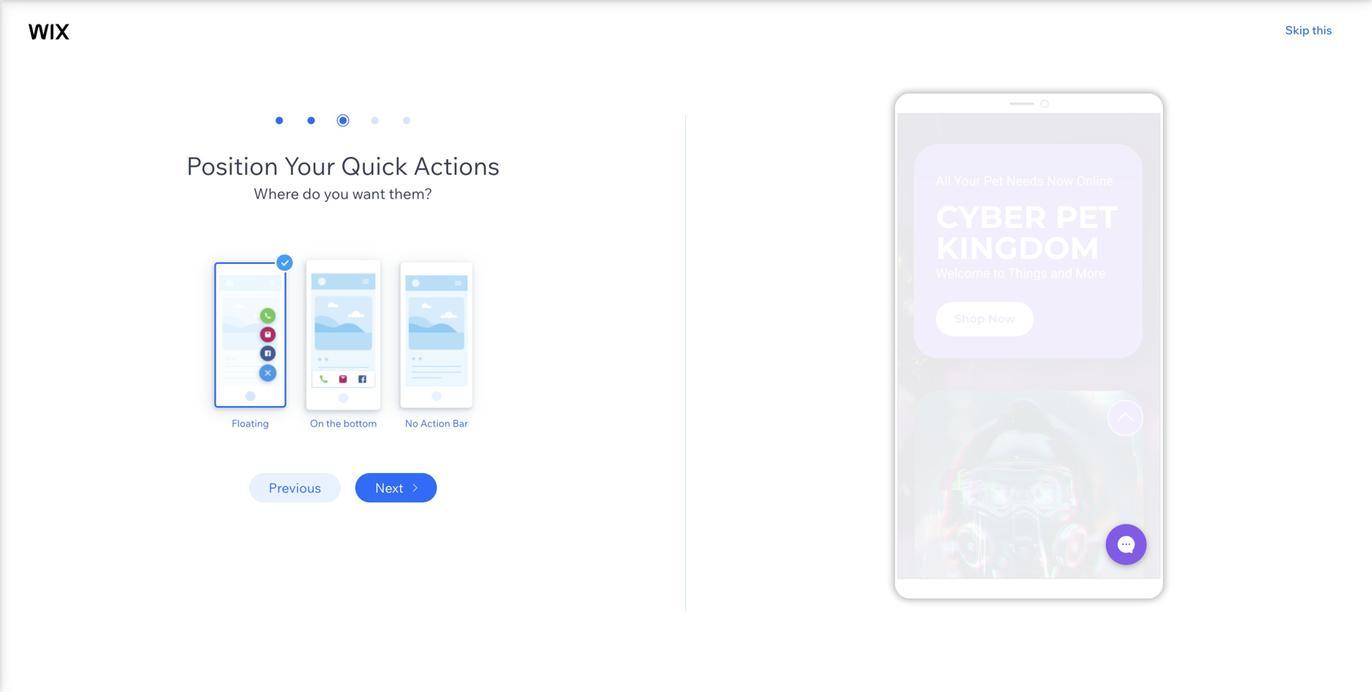 Task type: locate. For each thing, give the bounding box(es) containing it.
quick
[[341, 150, 408, 181]]

skip
[[1286, 23, 1310, 37]]

on
[[310, 417, 324, 429]]

them?
[[389, 184, 433, 203]]

no
[[405, 417, 419, 429]]

floating
[[232, 417, 269, 429]]

next
[[375, 480, 404, 496]]

action
[[421, 417, 451, 429]]

next button
[[356, 473, 437, 503]]

bottom
[[344, 417, 377, 429]]

bar
[[453, 417, 468, 429]]

on the bottom
[[310, 417, 377, 429]]

the
[[326, 417, 341, 429]]

this
[[1313, 23, 1333, 37]]

you
[[324, 184, 349, 203]]



Task type: describe. For each thing, give the bounding box(es) containing it.
skip this
[[1286, 23, 1333, 37]]

previous
[[269, 480, 321, 496]]

actions
[[414, 150, 500, 181]]

where
[[254, 184, 299, 203]]

your
[[284, 150, 336, 181]]

previous button
[[249, 473, 341, 503]]

position your quick actions where do you want them?
[[186, 150, 500, 203]]

position
[[186, 150, 279, 181]]

do
[[303, 184, 321, 203]]

want
[[352, 184, 386, 203]]

no action bar
[[405, 417, 468, 429]]

skip this button
[[1275, 23, 1343, 38]]



Task type: vqa. For each thing, say whether or not it's contained in the screenshot.
Site in the Site Theme This theme is used across your site.
no



